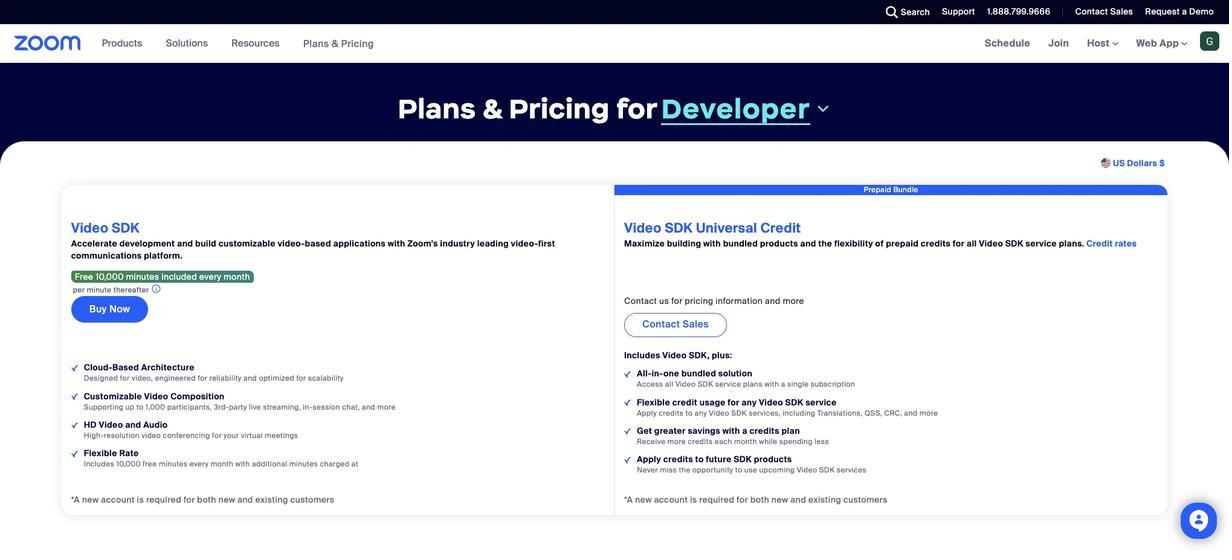 Task type: describe. For each thing, give the bounding box(es) containing it.
credits inside flexible credit usage for any video sdk service apply credits to any video sdk services, including translations, qss, crc, and more
[[659, 408, 684, 418]]

and down additional at bottom left
[[238, 494, 253, 505]]

include image for get greater savings with a  credits plan
[[624, 428, 631, 435]]

pricing for plans & pricing
[[341, 37, 374, 50]]

flexible for flexible rate
[[84, 448, 117, 459]]

plans for plans & pricing for
[[398, 91, 476, 126]]

never
[[637, 465, 658, 475]]

app
[[1160, 37, 1179, 50]]

engineered
[[155, 374, 196, 383]]

charged
[[320, 459, 350, 469]]

2 is from the left
[[690, 494, 697, 505]]

3 new from the left
[[635, 494, 652, 505]]

resources
[[232, 37, 280, 50]]

and inside hd video and audio high-resolution video conferencing for your virtual meetings
[[125, 419, 141, 430]]

streaming,
[[263, 402, 301, 412]]

minutes left charged
[[289, 459, 318, 469]]

us dollars $
[[1113, 158, 1165, 169]]

plan
[[782, 425, 800, 436]]

2 account from the left
[[654, 494, 688, 505]]

customizable
[[219, 238, 276, 249]]

services,
[[749, 408, 781, 418]]

with inside all-in-one bundled solution access all video sdk service plans with a single subscription
[[765, 380, 779, 390]]

all inside video sdk universal credit maximize building with bundled products and the flexibility of prepaid credits for all video sdk service plans. credit rates
[[967, 238, 977, 249]]

profile picture image
[[1200, 31, 1220, 51]]

future
[[706, 454, 732, 465]]

plus:
[[712, 350, 732, 361]]

free
[[75, 272, 93, 283]]

include image for flexible rate
[[71, 451, 78, 457]]

single
[[788, 380, 809, 390]]

customizable video composition supporting up to 1,000 participants, 3rd-party live streaming, in-session chat, and more
[[84, 391, 396, 412]]

join link
[[1040, 24, 1078, 63]]

with inside get greater savings with a  credits plan receive more credits each month while spending less
[[723, 425, 740, 436]]

meetings
[[265, 431, 298, 440]]

free
[[143, 459, 157, 469]]

of
[[876, 238, 884, 249]]

bundled inside all-in-one bundled solution access all video sdk service plans with a single subscription
[[682, 368, 716, 379]]

host
[[1087, 37, 1112, 50]]

flexibility
[[835, 238, 873, 249]]

development
[[119, 238, 175, 249]]

and down upcoming
[[791, 494, 806, 505]]

flexible credit usage for any video sdk service apply credits to any video sdk services, including translations, qss, crc, and more
[[637, 397, 938, 418]]

flexible rate includes 10,000 free minutes every month with additional minutes charged at
[[84, 448, 358, 469]]

based
[[112, 362, 139, 373]]

us dollars $ button
[[1113, 157, 1165, 169]]

receive
[[637, 437, 666, 447]]

at
[[352, 459, 358, 469]]

all-
[[637, 368, 652, 379]]

& for plans & pricing
[[332, 37, 339, 50]]

service inside video sdk universal credit maximize building with bundled products and the flexibility of prepaid credits for all video sdk service plans. credit rates
[[1026, 238, 1057, 249]]

video sdk accelerate development and build customizable video-based applications with zoom's industry leading video-first communications platform.
[[71, 219, 555, 261]]

accelerate
[[71, 238, 117, 249]]

us
[[659, 296, 669, 307]]

thereafter
[[113, 286, 149, 295]]

include image for apply
[[624, 457, 631, 463]]

leading
[[477, 238, 509, 249]]

all-in-one bundled solution access all video sdk service plans with a single subscription
[[637, 368, 855, 390]]

video
[[142, 431, 161, 440]]

supporting
[[84, 402, 124, 412]]

flexible for flexible credit usage for any video sdk service
[[637, 397, 670, 408]]

services
[[837, 465, 867, 475]]

1 account from the left
[[101, 494, 135, 505]]

0 vertical spatial any
[[742, 397, 757, 408]]

products inside video sdk universal credit maximize building with bundled products and the flexibility of prepaid credits for all video sdk service plans. credit rates
[[760, 238, 798, 249]]

plans.
[[1059, 238, 1085, 249]]

product information navigation
[[93, 24, 383, 63]]

2 both from the left
[[750, 494, 770, 505]]

usage
[[700, 397, 726, 408]]

virtual
[[241, 431, 263, 440]]

credits up while
[[750, 425, 780, 436]]

and inside video sdk universal credit maximize building with bundled products and the flexibility of prepaid credits for all video sdk service plans. credit rates
[[800, 238, 816, 249]]

buy now link
[[71, 296, 148, 323]]

applications
[[333, 238, 386, 249]]

prepaid bundle
[[864, 185, 919, 195]]

high-
[[84, 431, 104, 440]]

minutes up thereafter
[[126, 272, 159, 283]]

main content containing developer
[[0, 24, 1229, 551]]

video inside video sdk accelerate development and build customizable video-based applications with zoom's industry leading video-first communications platform.
[[71, 219, 108, 237]]

audio
[[143, 419, 168, 430]]

bundle
[[894, 185, 919, 195]]

banner containing products
[[0, 24, 1229, 63]]

apply inside apply credits to future sdk products never miss the opportunity to use upcoming video sdk services
[[637, 454, 661, 465]]

1 customers from the left
[[290, 494, 335, 505]]

cloud-based architecture designed for video, engineered for reliability and optimized for scalability
[[84, 362, 344, 383]]

plans & pricing for
[[398, 91, 658, 126]]

4 new from the left
[[772, 494, 789, 505]]

2 horizontal spatial a
[[1182, 6, 1187, 17]]

pricing
[[685, 296, 714, 307]]

1 required from the left
[[146, 494, 181, 505]]

search
[[901, 7, 930, 18]]

spending
[[780, 437, 813, 447]]

live
[[249, 402, 261, 412]]

web
[[1137, 37, 1157, 50]]

cloud-
[[84, 362, 112, 373]]

include image for cloud-
[[71, 365, 78, 372]]

down image
[[815, 102, 832, 116]]

to left use
[[735, 465, 743, 475]]

products
[[102, 37, 142, 50]]

schedule
[[985, 37, 1031, 50]]

& for plans & pricing for
[[483, 91, 502, 126]]

minutes right free
[[159, 459, 188, 469]]

all inside all-in-one bundled solution access all video sdk service plans with a single subscription
[[665, 380, 674, 390]]

service inside all-in-one bundled solution access all video sdk service plans with a single subscription
[[715, 380, 741, 390]]

the sdk service usage is determined by monthly meeting session minutes. for example, five users in a ten minute meeting will count as 50 minutes. partial minutes are rounded up. image
[[152, 283, 161, 295]]

video inside apply credits to future sdk products never miss the opportunity to use upcoming video sdk services
[[797, 465, 817, 475]]

session
[[313, 402, 340, 412]]

prepaid
[[864, 185, 892, 195]]

a inside get greater savings with a  credits plan receive more credits each month while spending less
[[742, 425, 748, 436]]

with inside video sdk accelerate development and build customizable video-based applications with zoom's industry leading video-first communications platform.
[[388, 238, 405, 249]]

per minute thereafter
[[73, 286, 149, 295]]

savings
[[688, 425, 721, 436]]

greater
[[655, 425, 686, 436]]

2 video- from the left
[[511, 238, 538, 249]]

sales inside main content
[[683, 318, 709, 331]]

in- inside customizable video composition supporting up to 1,000 participants, 3rd-party live streaming, in-session chat, and more
[[303, 402, 313, 412]]

credit
[[673, 397, 698, 408]]

and inside customizable video composition supporting up to 1,000 participants, 3rd-party live streaming, in-session chat, and more
[[362, 402, 375, 412]]

and inside flexible credit usage for any video sdk service apply credits to any video sdk services, including translations, qss, crc, and more
[[904, 408, 918, 418]]

to up opportunity
[[695, 454, 704, 465]]

first
[[538, 238, 555, 249]]

credit rates link
[[1087, 238, 1137, 249]]

1 *a new account is required for both new and existing customers from the left
[[71, 494, 335, 505]]

chat,
[[342, 402, 360, 412]]

request a demo
[[1146, 6, 1214, 17]]

reliability
[[209, 374, 242, 383]]

free 10,000 minutes included every month
[[75, 272, 250, 283]]

building
[[667, 238, 701, 249]]

hd video and audio high-resolution video conferencing for your virtual meetings
[[84, 419, 298, 440]]

meetings navigation
[[976, 24, 1229, 63]]

demo
[[1190, 6, 1214, 17]]

0 vertical spatial 10,000
[[96, 272, 124, 283]]

2 customers from the left
[[844, 494, 888, 505]]

solutions
[[166, 37, 208, 50]]

hd
[[84, 419, 97, 430]]

for inside hd video and audio high-resolution video conferencing for your virtual meetings
[[212, 431, 222, 440]]

optimized
[[259, 374, 294, 383]]

support
[[942, 6, 975, 17]]

plans
[[743, 380, 763, 390]]

rate
[[119, 448, 139, 459]]

2 *a new account is required for both new and existing customers from the left
[[624, 494, 888, 505]]

for inside video sdk universal credit maximize building with bundled products and the flexibility of prepaid credits for all video sdk service plans. credit rates
[[953, 238, 965, 249]]

2 existing from the left
[[809, 494, 841, 505]]

service inside flexible credit usage for any video sdk service apply credits to any video sdk services, including translations, qss, crc, and more
[[806, 397, 837, 408]]

video inside customizable video composition supporting up to 1,000 participants, 3rd-party live streaming, in-session chat, and more
[[144, 391, 168, 402]]

sdk left services
[[819, 465, 835, 475]]

buy now
[[89, 303, 130, 316]]



Task type: vqa. For each thing, say whether or not it's contained in the screenshot.
right icon related to 4th menu item from the top of the Admin Menu menu
no



Task type: locate. For each thing, give the bounding box(es) containing it.
0 horizontal spatial required
[[146, 494, 181, 505]]

credits inside video sdk universal credit maximize building with bundled products and the flexibility of prepaid credits for all video sdk service plans. credit rates
[[921, 238, 951, 249]]

more right chat,
[[377, 402, 396, 412]]

every right 'included' on the left of the page
[[199, 272, 221, 283]]

credits right prepaid
[[921, 238, 951, 249]]

0 horizontal spatial is
[[137, 494, 144, 505]]

apply credits to future sdk products never miss the opportunity to use upcoming video sdk services
[[637, 454, 867, 475]]

include image for customizable video composition
[[71, 394, 78, 400]]

plans
[[303, 37, 329, 50], [398, 91, 476, 126]]

includes inside flexible rate includes 10,000 free minutes every month with additional minutes charged at
[[84, 459, 114, 469]]

1 horizontal spatial in-
[[652, 368, 664, 379]]

bundled down universal
[[723, 238, 758, 249]]

2 horizontal spatial service
[[1026, 238, 1057, 249]]

credits up "miss"
[[664, 454, 693, 465]]

including
[[783, 408, 816, 418]]

buy
[[89, 303, 107, 316]]

0 horizontal spatial *a new account is required for both new and existing customers
[[71, 494, 335, 505]]

solution
[[719, 368, 753, 379]]

to right up
[[136, 402, 144, 412]]

customers down services
[[844, 494, 888, 505]]

and right crc,
[[904, 408, 918, 418]]

more inside get greater savings with a  credits plan receive more credits each month while spending less
[[668, 437, 686, 447]]

get greater savings with a  credits plan receive more credits each month while spending less
[[637, 425, 829, 447]]

join
[[1049, 37, 1069, 50]]

0 horizontal spatial credit
[[761, 219, 801, 237]]

scalability
[[308, 374, 344, 383]]

1 vertical spatial a
[[781, 380, 786, 390]]

apply up never
[[637, 454, 661, 465]]

month down the customizable
[[224, 272, 250, 283]]

and inside video sdk accelerate development and build customizable video-based applications with zoom's industry leading video-first communications platform.
[[177, 238, 193, 249]]

1 video- from the left
[[278, 238, 305, 249]]

2 new from the left
[[219, 494, 235, 505]]

customizable
[[84, 391, 142, 402]]

participants,
[[167, 402, 212, 412]]

0 horizontal spatial in-
[[303, 402, 313, 412]]

sdk up use
[[734, 454, 752, 465]]

2 apply from the top
[[637, 454, 661, 465]]

1 vertical spatial plans
[[398, 91, 476, 126]]

in- inside all-in-one bundled solution access all video sdk service plans with a single subscription
[[652, 368, 664, 379]]

0 horizontal spatial flexible
[[84, 448, 117, 459]]

0 vertical spatial flexible
[[637, 397, 670, 408]]

service down subscription
[[806, 397, 837, 408]]

flexible inside flexible credit usage for any video sdk service apply credits to any video sdk services, including translations, qss, crc, and more
[[637, 397, 670, 408]]

one
[[664, 368, 679, 379]]

is down free
[[137, 494, 144, 505]]

month down "your"
[[211, 459, 234, 469]]

with inside flexible rate includes 10,000 free minutes every month with additional minutes charged at
[[235, 459, 250, 469]]

0 horizontal spatial the
[[679, 465, 691, 475]]

and right chat,
[[362, 402, 375, 412]]

prepaid
[[886, 238, 919, 249]]

and up resolution
[[125, 419, 141, 430]]

contact down 'us'
[[643, 318, 680, 331]]

to
[[136, 402, 144, 412], [686, 408, 693, 418], [695, 454, 704, 465], [735, 465, 743, 475]]

2 vertical spatial contact
[[643, 318, 680, 331]]

1 horizontal spatial both
[[750, 494, 770, 505]]

pricing for plans & pricing for
[[509, 91, 610, 126]]

account down "miss"
[[654, 494, 688, 505]]

a left single
[[781, 380, 786, 390]]

composition
[[171, 391, 225, 402]]

1 horizontal spatial contact sales
[[1076, 6, 1134, 17]]

translations,
[[818, 408, 863, 418]]

month right each
[[734, 437, 757, 447]]

the
[[819, 238, 832, 249], [679, 465, 691, 475]]

0 vertical spatial all
[[967, 238, 977, 249]]

a up apply credits to future sdk products never miss the opportunity to use upcoming video sdk services
[[742, 425, 748, 436]]

sdk inside all-in-one bundled solution access all video sdk service plans with a single subscription
[[698, 380, 714, 390]]

0 vertical spatial contact
[[1076, 6, 1108, 17]]

more right information
[[783, 296, 804, 307]]

with left additional at bottom left
[[235, 459, 250, 469]]

plans inside main content
[[398, 91, 476, 126]]

contact up host
[[1076, 6, 1108, 17]]

flexible down the access
[[637, 397, 670, 408]]

your
[[224, 431, 239, 440]]

the inside video sdk universal credit maximize building with bundled products and the flexibility of prepaid credits for all video sdk service plans. credit rates
[[819, 238, 832, 249]]

0 horizontal spatial &
[[332, 37, 339, 50]]

1 new from the left
[[82, 494, 99, 505]]

for
[[616, 91, 658, 126], [953, 238, 965, 249], [671, 296, 683, 307], [120, 374, 130, 383], [198, 374, 208, 383], [296, 374, 306, 383], [728, 397, 740, 408], [212, 431, 222, 440], [184, 494, 195, 505], [737, 494, 748, 505]]

0 vertical spatial bundled
[[723, 238, 758, 249]]

both down flexible rate includes 10,000 free minutes every month with additional minutes charged at
[[197, 494, 216, 505]]

resolution
[[104, 431, 140, 440]]

include image
[[71, 365, 78, 372], [624, 371, 631, 378], [624, 457, 631, 463]]

0 horizontal spatial service
[[715, 380, 741, 390]]

host button
[[1087, 37, 1119, 50]]

every down conferencing
[[190, 459, 209, 469]]

credits
[[921, 238, 951, 249], [659, 408, 684, 418], [750, 425, 780, 436], [688, 437, 713, 447], [664, 454, 693, 465]]

in- right the streaming,
[[303, 402, 313, 412]]

0 horizontal spatial video-
[[278, 238, 305, 249]]

month inside flexible rate includes 10,000 free minutes every month with additional minutes charged at
[[211, 459, 234, 469]]

video- right leading
[[511, 238, 538, 249]]

information
[[716, 296, 763, 307]]

*a new account is required for both new and existing customers down flexible rate includes 10,000 free minutes every month with additional minutes charged at
[[71, 494, 335, 505]]

video inside all-in-one bundled solution access all video sdk service plans with a single subscription
[[676, 380, 696, 390]]

every
[[199, 272, 221, 283], [190, 459, 209, 469]]

conferencing
[[163, 431, 210, 440]]

opportunity
[[693, 465, 733, 475]]

less
[[815, 437, 829, 447]]

1 vertical spatial all
[[665, 380, 674, 390]]

with inside video sdk universal credit maximize building with bundled products and the flexibility of prepaid credits for all video sdk service plans. credit rates
[[704, 238, 721, 249]]

per
[[73, 286, 85, 295]]

1 horizontal spatial the
[[819, 238, 832, 249]]

flexible inside flexible rate includes 10,000 free minutes every month with additional minutes charged at
[[84, 448, 117, 459]]

0 horizontal spatial includes
[[84, 459, 114, 469]]

0 vertical spatial apply
[[637, 408, 657, 418]]

1 horizontal spatial &
[[483, 91, 502, 126]]

include image for hd video and audio
[[71, 422, 78, 429]]

1 horizontal spatial video-
[[511, 238, 538, 249]]

1 vertical spatial &
[[483, 91, 502, 126]]

more down 'greater'
[[668, 437, 686, 447]]

search button
[[877, 0, 933, 24]]

1 horizontal spatial required
[[699, 494, 735, 505]]

credit
[[761, 219, 801, 237], [1087, 238, 1113, 249]]

required
[[146, 494, 181, 505], [699, 494, 735, 505]]

0 horizontal spatial pricing
[[341, 37, 374, 50]]

1 is from the left
[[137, 494, 144, 505]]

sales up 'host' dropdown button
[[1111, 6, 1134, 17]]

and right reliability
[[244, 374, 257, 383]]

1 horizontal spatial is
[[690, 494, 697, 505]]

1 vertical spatial any
[[695, 408, 707, 418]]

includes video sdk, plus:
[[624, 350, 732, 361]]

include image for flexible credit usage for any video sdk service
[[624, 400, 631, 406]]

video inside hd video and audio high-resolution video conferencing for your virtual meetings
[[99, 419, 123, 430]]

0 horizontal spatial a
[[742, 425, 748, 436]]

zoom logo image
[[15, 36, 81, 51]]

with left "zoom's"
[[388, 238, 405, 249]]

1 both from the left
[[197, 494, 216, 505]]

0 vertical spatial a
[[1182, 6, 1187, 17]]

main content
[[0, 24, 1229, 551]]

0 horizontal spatial contact sales
[[643, 318, 709, 331]]

upcoming
[[759, 465, 795, 475]]

1 vertical spatial 10,000
[[116, 459, 141, 469]]

includes down high- at the left of page
[[84, 459, 114, 469]]

sdk up building
[[665, 219, 693, 237]]

0 vertical spatial &
[[332, 37, 339, 50]]

to down credit
[[686, 408, 693, 418]]

0 vertical spatial contact sales
[[1076, 6, 1134, 17]]

1 horizontal spatial existing
[[809, 494, 841, 505]]

1.888.799.9666
[[988, 6, 1051, 17]]

existing down additional at bottom left
[[255, 494, 288, 505]]

qss,
[[865, 408, 882, 418]]

new
[[82, 494, 99, 505], [219, 494, 235, 505], [635, 494, 652, 505], [772, 494, 789, 505]]

products inside apply credits to future sdk products never miss the opportunity to use upcoming video sdk services
[[754, 454, 792, 465]]

developer button
[[661, 91, 832, 126]]

sdk left plans.
[[1006, 238, 1024, 249]]

designed
[[84, 374, 118, 383]]

communications
[[71, 250, 142, 261]]

0 vertical spatial credit
[[761, 219, 801, 237]]

1 vertical spatial contact sales
[[643, 318, 709, 331]]

with up each
[[723, 425, 740, 436]]

apply inside flexible credit usage for any video sdk service apply credits to any video sdk services, including translations, qss, crc, and more
[[637, 408, 657, 418]]

1 vertical spatial credit
[[1087, 238, 1113, 249]]

include image for all-
[[624, 371, 631, 378]]

sdk,
[[689, 350, 710, 361]]

0 horizontal spatial all
[[665, 380, 674, 390]]

month inside get greater savings with a  credits plan receive more credits each month while spending less
[[734, 437, 757, 447]]

1 vertical spatial products
[[754, 454, 792, 465]]

1 vertical spatial the
[[679, 465, 691, 475]]

0 horizontal spatial both
[[197, 494, 216, 505]]

industry
[[440, 238, 475, 249]]

solutions button
[[166, 24, 213, 63]]

1 vertical spatial service
[[715, 380, 741, 390]]

1 vertical spatial bundled
[[682, 368, 716, 379]]

while
[[759, 437, 778, 447]]

0 horizontal spatial existing
[[255, 494, 288, 505]]

1 horizontal spatial flexible
[[637, 397, 670, 408]]

0 vertical spatial in-
[[652, 368, 664, 379]]

products
[[760, 238, 798, 249], [754, 454, 792, 465]]

2 *a from the left
[[624, 494, 633, 505]]

service left plans.
[[1026, 238, 1057, 249]]

more right crc,
[[920, 408, 938, 418]]

1 horizontal spatial sales
[[1111, 6, 1134, 17]]

0 vertical spatial pricing
[[341, 37, 374, 50]]

2 required from the left
[[699, 494, 735, 505]]

the inside apply credits to future sdk products never miss the opportunity to use upcoming video sdk services
[[679, 465, 691, 475]]

1 horizontal spatial *a new account is required for both new and existing customers
[[624, 494, 888, 505]]

1 horizontal spatial customers
[[844, 494, 888, 505]]

plans & pricing
[[303, 37, 374, 50]]

month
[[224, 272, 250, 283], [734, 437, 757, 447], [211, 459, 234, 469]]

1 vertical spatial sales
[[683, 318, 709, 331]]

0 vertical spatial the
[[819, 238, 832, 249]]

sdk up get greater savings with a  credits plan receive more credits each month while spending less
[[732, 408, 747, 418]]

0 horizontal spatial any
[[695, 408, 707, 418]]

all
[[967, 238, 977, 249], [665, 380, 674, 390]]

1 horizontal spatial a
[[781, 380, 786, 390]]

and right information
[[765, 296, 781, 307]]

products button
[[102, 24, 148, 63]]

1 horizontal spatial pricing
[[509, 91, 610, 126]]

apply up get at the bottom of page
[[637, 408, 657, 418]]

1 horizontal spatial bundled
[[723, 238, 758, 249]]

1 vertical spatial in-
[[303, 402, 313, 412]]

credits down savings
[[688, 437, 713, 447]]

includes up all-
[[624, 350, 661, 361]]

0 vertical spatial sales
[[1111, 6, 1134, 17]]

platform.
[[144, 250, 183, 261]]

1 vertical spatial includes
[[84, 459, 114, 469]]

2 vertical spatial service
[[806, 397, 837, 408]]

up
[[125, 402, 134, 412]]

per minute thereafter application
[[71, 283, 604, 296]]

bundled inside video sdk universal credit maximize building with bundled products and the flexibility of prepaid credits for all video sdk service plans. credit rates
[[723, 238, 758, 249]]

a left demo
[[1182, 6, 1187, 17]]

0 horizontal spatial account
[[101, 494, 135, 505]]

contact sales up 'host' dropdown button
[[1076, 6, 1134, 17]]

10,000 up per minute thereafter
[[96, 272, 124, 283]]

miss
[[660, 465, 677, 475]]

the right "miss"
[[679, 465, 691, 475]]

bundled down sdk,
[[682, 368, 716, 379]]

0 vertical spatial service
[[1026, 238, 1057, 249]]

2 vertical spatial a
[[742, 425, 748, 436]]

pricing inside product information navigation
[[341, 37, 374, 50]]

10,000 inside flexible rate includes 10,000 free minutes every month with additional minutes charged at
[[116, 459, 141, 469]]

1 horizontal spatial service
[[806, 397, 837, 408]]

banner
[[0, 24, 1229, 63]]

sdk up the usage
[[698, 380, 714, 390]]

in- up the access
[[652, 368, 664, 379]]

both down use
[[750, 494, 770, 505]]

customers down charged
[[290, 494, 335, 505]]

1 horizontal spatial credit
[[1087, 238, 1113, 249]]

more inside customizable video composition supporting up to 1,000 participants, 3rd-party live streaming, in-session chat, and more
[[377, 402, 396, 412]]

1 apply from the top
[[637, 408, 657, 418]]

$
[[1160, 158, 1165, 169]]

crc,
[[884, 408, 902, 418]]

0 vertical spatial plans
[[303, 37, 329, 50]]

web app
[[1137, 37, 1179, 50]]

1 horizontal spatial account
[[654, 494, 688, 505]]

& inside product information navigation
[[332, 37, 339, 50]]

1 horizontal spatial includes
[[624, 350, 661, 361]]

1 *a from the left
[[71, 494, 80, 505]]

existing
[[255, 494, 288, 505], [809, 494, 841, 505]]

existing down services
[[809, 494, 841, 505]]

any down the usage
[[695, 408, 707, 418]]

0 vertical spatial every
[[199, 272, 221, 283]]

the left flexibility
[[819, 238, 832, 249]]

sdk inside video sdk accelerate development and build customizable video-based applications with zoom's industry leading video-first communications platform.
[[112, 219, 140, 237]]

any down plans
[[742, 397, 757, 408]]

account
[[101, 494, 135, 505], [654, 494, 688, 505]]

required down opportunity
[[699, 494, 735, 505]]

1 vertical spatial month
[[734, 437, 757, 447]]

credit right universal
[[761, 219, 801, 237]]

plans inside product information navigation
[[303, 37, 329, 50]]

credits inside apply credits to future sdk products never miss the opportunity to use upcoming video sdk services
[[664, 454, 693, 465]]

a inside all-in-one bundled solution access all video sdk service plans with a single subscription
[[781, 380, 786, 390]]

now
[[109, 303, 130, 316]]

use
[[745, 465, 757, 475]]

sdk up including
[[786, 397, 804, 408]]

and left build
[[177, 238, 193, 249]]

required down free
[[146, 494, 181, 505]]

1 vertical spatial flexible
[[84, 448, 117, 459]]

0 vertical spatial products
[[760, 238, 798, 249]]

is
[[137, 494, 144, 505], [690, 494, 697, 505]]

1 horizontal spatial *a
[[624, 494, 633, 505]]

to inside customizable video composition supporting up to 1,000 participants, 3rd-party live streaming, in-session chat, and more
[[136, 402, 144, 412]]

include image
[[71, 394, 78, 400], [624, 400, 631, 406], [71, 422, 78, 429], [624, 428, 631, 435], [71, 451, 78, 457]]

account down rate
[[101, 494, 135, 505]]

with right plans
[[765, 380, 779, 390]]

&
[[332, 37, 339, 50], [483, 91, 502, 126]]

1 vertical spatial contact
[[624, 296, 657, 307]]

sdk up "development"
[[112, 219, 140, 237]]

0 horizontal spatial *a
[[71, 494, 80, 505]]

service down solution at the bottom right of the page
[[715, 380, 741, 390]]

credit left rates
[[1087, 238, 1113, 249]]

0 vertical spatial month
[[224, 272, 250, 283]]

1 horizontal spatial all
[[967, 238, 977, 249]]

video
[[71, 219, 108, 237], [624, 219, 662, 237], [979, 238, 1004, 249], [663, 350, 687, 361], [676, 380, 696, 390], [144, 391, 168, 402], [759, 397, 783, 408], [709, 408, 730, 418], [99, 419, 123, 430], [797, 465, 817, 475]]

10,000 down rate
[[116, 459, 141, 469]]

rates
[[1115, 238, 1137, 249]]

credits down credit
[[659, 408, 684, 418]]

1 vertical spatial every
[[190, 459, 209, 469]]

contact sales down 'us'
[[643, 318, 709, 331]]

and left flexibility
[[800, 238, 816, 249]]

flexible down high- at the left of page
[[84, 448, 117, 459]]

0 horizontal spatial sales
[[683, 318, 709, 331]]

1 existing from the left
[[255, 494, 288, 505]]

with down universal
[[704, 238, 721, 249]]

1 vertical spatial pricing
[[509, 91, 610, 126]]

more inside flexible credit usage for any video sdk service apply credits to any video sdk services, including translations, qss, crc, and more
[[920, 408, 938, 418]]

2 vertical spatial month
[[211, 459, 234, 469]]

to inside flexible credit usage for any video sdk service apply credits to any video sdk services, including translations, qss, crc, and more
[[686, 408, 693, 418]]

video- right the customizable
[[278, 238, 305, 249]]

0 horizontal spatial customers
[[290, 494, 335, 505]]

every inside flexible rate includes 10,000 free minutes every month with additional minutes charged at
[[190, 459, 209, 469]]

is down opportunity
[[690, 494, 697, 505]]

0 horizontal spatial bundled
[[682, 368, 716, 379]]

sales down pricing
[[683, 318, 709, 331]]

us
[[1113, 158, 1125, 169]]

1 horizontal spatial any
[[742, 397, 757, 408]]

and inside cloud-based architecture designed for video, engineered for reliability and optimized for scalability
[[244, 374, 257, 383]]

for inside flexible credit usage for any video sdk service apply credits to any video sdk services, including translations, qss, crc, and more
[[728, 397, 740, 408]]

contact left 'us'
[[624, 296, 657, 307]]

request a demo link
[[1137, 0, 1229, 24], [1146, 6, 1214, 17]]

based
[[305, 238, 331, 249]]

contact sales link
[[1066, 0, 1137, 24], [1076, 6, 1134, 17], [624, 313, 727, 338]]

*a new account is required for both new and existing customers down use
[[624, 494, 888, 505]]

0 horizontal spatial plans
[[303, 37, 329, 50]]

apply
[[637, 408, 657, 418], [637, 454, 661, 465]]

1 horizontal spatial plans
[[398, 91, 476, 126]]

plans for plans & pricing
[[303, 37, 329, 50]]

with
[[388, 238, 405, 249], [704, 238, 721, 249], [765, 380, 779, 390], [723, 425, 740, 436], [235, 459, 250, 469]]

universal
[[696, 219, 757, 237]]

0 vertical spatial includes
[[624, 350, 661, 361]]

1 vertical spatial apply
[[637, 454, 661, 465]]



